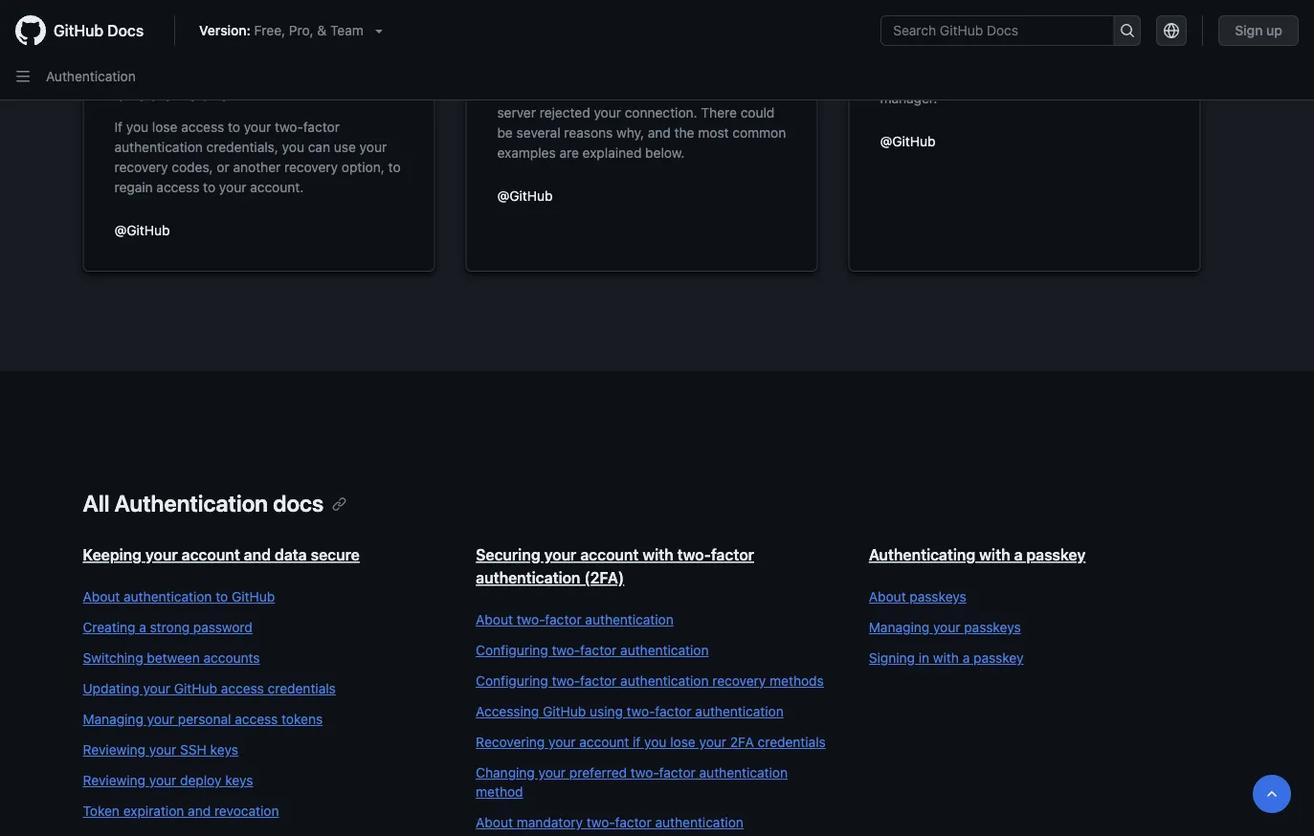 Task type: describe. For each thing, give the bounding box(es) containing it.
github inside about authentication to github link
[[232, 589, 275, 605]]

in
[[919, 650, 930, 666]]

about passkeys link
[[869, 588, 1224, 607]]

your up signing in with a passkey
[[933, 620, 960, 636]]

another
[[233, 159, 281, 175]]

secure
[[880, 50, 923, 66]]

account inside 'secure your account on github.com with a strong and unique password using a password manager.'
[[958, 50, 1008, 66]]

and inside a "permission denied" error means that the server rejected your connection. there could be several reasons why, and the most common examples are explained below.
[[648, 124, 671, 140]]

lose inside recovering your account if you lose your 2fa credentials
[[157, 44, 200, 71]]

about mandatory two-factor authentication link
[[476, 814, 831, 833]]

about authentication to github
[[83, 589, 275, 605]]

about down method
[[476, 815, 513, 831]]

use
[[334, 139, 356, 155]]

to down codes,
[[203, 179, 216, 195]]

reviewing your ssh keys
[[83, 742, 238, 758]]

github inside github docs link
[[54, 22, 104, 40]]

your down the or
[[219, 179, 246, 195]]

authentication inside securing your account with two-factor authentication (2fa)
[[476, 569, 580, 587]]

your inside securing your account with two-factor authentication (2fa)
[[544, 546, 577, 564]]

about two-factor authentication link
[[476, 611, 831, 630]]

select language: current language is english image
[[1164, 23, 1179, 38]]

accessing
[[476, 704, 539, 720]]

0 horizontal spatial if
[[377, 10, 391, 36]]

authentication inside "link"
[[585, 612, 674, 628]]

reviewing your ssh keys link
[[83, 741, 438, 760]]

signing
[[869, 650, 915, 666]]

password inside "link"
[[193, 620, 253, 636]]

to up credentials,
[[228, 119, 240, 134]]

version: free, pro, & team
[[199, 22, 364, 38]]

github docs
[[54, 22, 144, 40]]

password down search image
[[1106, 70, 1166, 86]]

two- inside configuring two-factor authentication recovery methods link
[[552, 673, 580, 689]]

to down keeping your account and data secure link
[[216, 589, 228, 605]]

method
[[476, 784, 523, 800]]

2 horizontal spatial strong
[[992, 10, 1059, 36]]

accessing github using two-factor authentication link
[[476, 703, 831, 722]]

preferred
[[569, 765, 627, 781]]

can
[[308, 139, 330, 155]]

github docs link
[[15, 15, 159, 46]]

authenticating
[[869, 546, 976, 564]]

your down accessing github using two-factor authentication link
[[699, 735, 727, 750]]

a up 'unique'
[[974, 10, 987, 36]]

your down reviewing your ssh keys
[[149, 773, 176, 789]]

authentication down the configuring two-factor authentication link on the bottom of the page
[[620, 673, 709, 689]]

could
[[741, 104, 775, 120]]

if inside recovering your account if you lose your 2fa credentials link
[[633, 735, 641, 750]]

recovering inside recovering your account if you lose your 2fa credentials link
[[476, 735, 545, 750]]

a up about passkeys link
[[1014, 546, 1023, 564]]

keeping your account and data secure
[[83, 546, 360, 564]]

configuring two-factor authentication recovery methods
[[476, 673, 824, 689]]

mandatory
[[517, 815, 583, 831]]

authentication down about two-factor authentication "link"
[[620, 643, 709, 659]]

examples
[[497, 145, 556, 160]]

github inside accessing github using two-factor authentication link
[[543, 704, 586, 720]]

docs
[[107, 22, 144, 40]]

about mandatory two-factor authentication
[[476, 815, 744, 831]]

search image
[[1120, 23, 1135, 38]]

denied"
[[587, 84, 636, 100]]

authentication down methods
[[695, 704, 784, 720]]

updating your github access credentials
[[83, 681, 336, 697]]

sign up link
[[1219, 15, 1299, 46]]

error
[[639, 84, 669, 100]]

deploy
[[180, 773, 222, 789]]

your inside changing your preferred two-factor authentication method
[[538, 765, 566, 781]]

to right option,
[[388, 159, 401, 175]]

about authentication to github link
[[83, 588, 438, 607]]

@github for creating a strong password
[[880, 133, 936, 149]]

about passkeys
[[869, 589, 967, 605]]

with right the in
[[933, 650, 959, 666]]

sign up
[[1235, 22, 1283, 38]]

sign
[[1235, 22, 1263, 38]]

your left ssh
[[149, 742, 176, 758]]

lose inside if you lose access to your two-factor authentication credentials, you can use your recovery codes, or another recovery option, to regain access to your account.
[[152, 119, 177, 134]]

your up 'preferred' on the bottom left
[[548, 735, 576, 750]]

with up about passkeys link
[[979, 546, 1010, 564]]

password down on
[[995, 70, 1055, 86]]

a down github.com
[[1095, 70, 1103, 86]]

authentication down changing your preferred two-factor authentication method link
[[655, 815, 744, 831]]

managing your personal access tokens
[[83, 712, 323, 727]]

using inside 'secure your account on github.com with a strong and unique password using a password manager.'
[[1058, 70, 1092, 86]]

reviewing for reviewing your ssh keys
[[83, 742, 145, 758]]

a right github.com
[[1137, 50, 1144, 66]]

signing in with a passkey link
[[869, 649, 1224, 668]]

about for keeping your account and data secure
[[83, 589, 120, 605]]

switching between accounts link
[[83, 649, 438, 668]]

factor inside if you lose access to your two-factor authentication credentials, you can use your recovery codes, or another recovery option, to regain access to your account.
[[303, 119, 340, 134]]

updating
[[83, 681, 139, 697]]

authentication link
[[46, 68, 136, 84]]

1 horizontal spatial credentials
[[268, 681, 336, 697]]

your left "pro,"
[[236, 10, 283, 36]]

if
[[114, 119, 123, 134]]

free,
[[254, 22, 285, 38]]

secure your account on github.com with a strong and unique password using a password manager.
[[880, 50, 1166, 106]]

two- inside if you lose access to your two-factor authentication credentials, you can use your recovery codes, or another recovery option, to regain access to your account.
[[275, 119, 303, 134]]

none search field inside main "banner"
[[881, 15, 1141, 46]]

your up option,
[[360, 139, 387, 155]]

about two-factor authentication
[[476, 612, 674, 628]]

a inside creating a strong password "link"
[[139, 620, 146, 636]]

1 vertical spatial using
[[590, 704, 623, 720]]

0 vertical spatial passkeys
[[910, 589, 967, 605]]

you down accessing github using two-factor authentication link
[[644, 735, 667, 750]]

team
[[330, 22, 364, 38]]

strong inside 'secure your account on github.com with a strong and unique password using a password manager.'
[[880, 70, 920, 86]]

accounts
[[203, 650, 260, 666]]

keeping your account and data secure link
[[83, 546, 360, 564]]

securing your account with two-factor authentication (2fa)
[[476, 546, 754, 587]]

@github for recovering your account if you lose your 2fa credentials
[[114, 222, 170, 238]]

triangle down image
[[371, 23, 387, 38]]

authenticating with a passkey
[[869, 546, 1086, 564]]

1 vertical spatial 2fa
[[730, 735, 754, 750]]

token
[[83, 804, 120, 819]]

connection.
[[625, 104, 697, 120]]

and inside 'secure your account on github.com with a strong and unique password using a password manager.'
[[923, 70, 947, 86]]

means
[[673, 84, 714, 100]]

password up github.com
[[1064, 10, 1166, 36]]

two- inside about two-factor authentication "link"
[[517, 612, 545, 628]]

access for github
[[221, 681, 264, 697]]

on
[[1011, 50, 1027, 66]]

configuring for configuring two-factor authentication recovery methods
[[476, 673, 548, 689]]

most
[[698, 124, 729, 140]]

factor inside securing your account with two-factor authentication (2fa)
[[711, 546, 754, 564]]

below.
[[645, 145, 685, 160]]

keeping
[[83, 546, 142, 564]]

docs
[[273, 490, 324, 517]]

creating a strong password link
[[83, 618, 438, 637]]

managing your personal access tokens link
[[83, 710, 438, 729]]

your inside 'secure your account on github.com with a strong and unique password using a password manager.'
[[927, 50, 954, 66]]

option,
[[342, 159, 385, 175]]

manager.
[[880, 90, 937, 106]]

authentication inside changing your preferred two-factor authentication method
[[699, 765, 788, 781]]

there
[[701, 104, 737, 120]]

1 horizontal spatial @github
[[497, 188, 553, 203]]

configuring two-factor authentication recovery methods link
[[476, 672, 831, 691]]

two- inside about mandatory two-factor authentication link
[[587, 815, 615, 831]]

secure
[[311, 546, 360, 564]]

managing your passkeys link
[[869, 618, 1224, 637]]



Task type: vqa. For each thing, say whether or not it's contained in the screenshot.
branch
no



Task type: locate. For each thing, give the bounding box(es) containing it.
1 vertical spatial managing
[[83, 712, 143, 727]]

about inside "link"
[[476, 612, 513, 628]]

switching
[[83, 650, 143, 666]]

@github
[[880, 133, 936, 149], [497, 188, 553, 203], [114, 222, 170, 238]]

about down securing
[[476, 612, 513, 628]]

passkeys up signing in with a passkey
[[964, 620, 1021, 636]]

managing down updating
[[83, 712, 143, 727]]

0 vertical spatial creating a strong password
[[880, 10, 1166, 36]]

and
[[923, 70, 947, 86], [648, 124, 671, 140], [244, 546, 271, 564], [188, 804, 211, 819]]

access down codes,
[[156, 179, 199, 195]]

0 horizontal spatial recovering
[[114, 10, 231, 36]]

0 horizontal spatial recovery
[[114, 159, 168, 175]]

two- down recovering your account if you lose your 2fa credentials link
[[631, 765, 659, 781]]

with down search image
[[1107, 50, 1133, 66]]

managing inside 'link'
[[83, 712, 143, 727]]

1 vertical spatial creating
[[83, 620, 135, 636]]

creating up "switching"
[[83, 620, 135, 636]]

0 vertical spatial configuring
[[476, 643, 548, 659]]

access inside updating your github access credentials link
[[221, 681, 264, 697]]

managing for managing your personal access tokens
[[83, 712, 143, 727]]

authentication up keeping your account and data secure on the left
[[114, 490, 268, 517]]

you inside recovering your account if you lose your 2fa credentials
[[114, 44, 152, 71]]

are
[[559, 145, 579, 160]]

reviewing down updating
[[83, 742, 145, 758]]

your
[[236, 10, 283, 36], [205, 44, 252, 71], [927, 50, 954, 66], [594, 104, 621, 120], [244, 119, 271, 134], [360, 139, 387, 155], [219, 179, 246, 195], [145, 546, 178, 564], [544, 546, 577, 564], [933, 620, 960, 636], [143, 681, 170, 697], [147, 712, 174, 727], [548, 735, 576, 750], [699, 735, 727, 750], [149, 742, 176, 758], [538, 765, 566, 781], [149, 773, 176, 789]]

your down denied"
[[594, 104, 621, 120]]

0 horizontal spatial the
[[674, 124, 694, 140]]

configuring two-factor authentication link
[[476, 641, 831, 660]]

you
[[114, 44, 152, 71], [126, 119, 148, 134], [282, 139, 304, 155], [644, 735, 667, 750]]

two- down configuring two-factor authentication
[[552, 673, 580, 689]]

passkeys
[[910, 589, 967, 605], [964, 620, 1021, 636]]

server
[[497, 104, 536, 120]]

keys for reviewing your deploy keys
[[225, 773, 253, 789]]

two- inside changing your preferred two-factor authentication method
[[631, 765, 659, 781]]

0 vertical spatial keys
[[210, 742, 238, 758]]

that
[[717, 84, 742, 100]]

2 reviewing from the top
[[83, 773, 145, 789]]

your down switching between accounts
[[143, 681, 170, 697]]

0 horizontal spatial creating a strong password
[[83, 620, 253, 636]]

authentication inside main "banner"
[[46, 68, 136, 84]]

the up could
[[745, 84, 765, 100]]

0 vertical spatial the
[[745, 84, 765, 100]]

managing up signing
[[869, 620, 930, 636]]

reviewing for reviewing your deploy keys
[[83, 773, 145, 789]]

two- down 'preferred' on the bottom left
[[587, 815, 615, 831]]

account.
[[250, 179, 304, 195]]

about down keeping
[[83, 589, 120, 605]]

credentials up tokens
[[268, 681, 336, 697]]

1 vertical spatial creating a strong password
[[83, 620, 253, 636]]

strong inside "link"
[[150, 620, 190, 636]]

with up about two-factor authentication "link"
[[643, 546, 674, 564]]

0 vertical spatial @github
[[880, 133, 936, 149]]

two- down securing
[[517, 612, 545, 628]]

and down connection.
[[648, 124, 671, 140]]

1 horizontal spatial the
[[745, 84, 765, 100]]

password
[[1064, 10, 1166, 36], [995, 70, 1055, 86], [1106, 70, 1166, 86], [193, 620, 253, 636]]

0 vertical spatial 2fa
[[256, 44, 298, 71]]

account inside securing your account with two-factor authentication (2fa)
[[580, 546, 639, 564]]

factor inside "link"
[[545, 612, 582, 628]]

authentication inside if you lose access to your two-factor authentication credentials, you can use your recovery codes, or another recovery option, to regain access to your account.
[[114, 139, 203, 155]]

1 horizontal spatial managing
[[869, 620, 930, 636]]

access down updating your github access credentials link
[[235, 712, 278, 727]]

two- up credentials,
[[275, 119, 303, 134]]

0 vertical spatial creating
[[880, 10, 970, 36]]

reasons
[[564, 124, 613, 140]]

(2fa)
[[584, 569, 624, 587]]

and up manager.
[[923, 70, 947, 86]]

0 horizontal spatial 2fa
[[256, 44, 298, 71]]

version:
[[199, 22, 251, 38]]

managing
[[869, 620, 930, 636], [83, 712, 143, 727]]

changing
[[476, 765, 535, 781]]

1 vertical spatial strong
[[880, 70, 920, 86]]

your up about authentication to github on the bottom left of the page
[[145, 546, 178, 564]]

updating your github access credentials link
[[83, 680, 438, 699]]

open sidebar image
[[15, 69, 31, 84]]

authentication up codes,
[[114, 139, 203, 155]]

several
[[516, 124, 561, 140]]

all authentication docs link
[[83, 490, 347, 517]]

2 configuring from the top
[[476, 673, 548, 689]]

authentication up the configuring two-factor authentication link on the bottom of the page
[[585, 612, 674, 628]]

strong up switching between accounts
[[150, 620, 190, 636]]

if you lose access to your two-factor authentication credentials, you can use your recovery codes, or another recovery option, to regain access to your account.
[[114, 119, 401, 195]]

and down deploy on the bottom of the page
[[188, 804, 211, 819]]

1 horizontal spatial strong
[[880, 70, 920, 86]]

reviewing your deploy keys link
[[83, 771, 438, 791]]

1 vertical spatial @github
[[497, 188, 553, 203]]

creating a strong password
[[880, 10, 1166, 36], [83, 620, 253, 636]]

two- down about two-factor authentication on the bottom
[[552, 643, 580, 659]]

0 vertical spatial using
[[1058, 70, 1092, 86]]

"permission
[[510, 84, 584, 100]]

0 vertical spatial strong
[[992, 10, 1059, 36]]

expiration
[[123, 804, 184, 819]]

keys up revocation
[[225, 773, 253, 789]]

github.com
[[1030, 50, 1104, 66]]

keys
[[210, 742, 238, 758], [225, 773, 253, 789]]

your up reviewing your ssh keys
[[147, 712, 174, 727]]

two- inside accessing github using two-factor authentication link
[[627, 704, 655, 720]]

github left 'docs'
[[54, 22, 104, 40]]

access for lose
[[181, 119, 224, 134]]

recovery up the regain
[[114, 159, 168, 175]]

configuring
[[476, 643, 548, 659], [476, 673, 548, 689]]

&
[[317, 22, 327, 38]]

account for recovering your account if you lose your 2fa credentials link
[[579, 735, 629, 750]]

1 vertical spatial passkeys
[[964, 620, 1021, 636]]

0 horizontal spatial passkey
[[974, 650, 1024, 666]]

github
[[54, 22, 104, 40], [232, 589, 275, 605], [174, 681, 217, 697], [543, 704, 586, 720]]

scroll to top image
[[1264, 787, 1280, 802]]

your inside 'link'
[[147, 712, 174, 727]]

main banner
[[0, 0, 1314, 101]]

your right securing
[[544, 546, 577, 564]]

github up creating a strong password "link"
[[232, 589, 275, 605]]

creating a strong password inside "link"
[[83, 620, 253, 636]]

access
[[181, 119, 224, 134], [156, 179, 199, 195], [221, 681, 264, 697], [235, 712, 278, 727]]

lose down accessing github using two-factor authentication link
[[670, 735, 696, 750]]

accessing github using two-factor authentication
[[476, 704, 784, 720]]

unique
[[950, 70, 992, 86]]

a
[[497, 84, 506, 100]]

signing in with a passkey
[[869, 650, 1024, 666]]

1 horizontal spatial using
[[1058, 70, 1092, 86]]

factor inside changing your preferred two-factor authentication method
[[659, 765, 696, 781]]

recovery down can
[[284, 159, 338, 175]]

password up accounts
[[193, 620, 253, 636]]

0 vertical spatial reviewing
[[83, 742, 145, 758]]

your up 'unique'
[[927, 50, 954, 66]]

0 vertical spatial credentials
[[114, 78, 230, 105]]

credentials,
[[206, 139, 278, 155]]

0 vertical spatial recovering your account if you lose your 2fa credentials
[[114, 10, 391, 105]]

using down configuring two-factor authentication recovery methods
[[590, 704, 623, 720]]

1 horizontal spatial recovery
[[284, 159, 338, 175]]

or
[[217, 159, 229, 175]]

switching between accounts
[[83, 650, 260, 666]]

your inside a "permission denied" error means that the server rejected your connection. there could be several reasons why, and the most common examples are explained below.
[[594, 104, 621, 120]]

1 vertical spatial recovering
[[476, 735, 545, 750]]

access up codes,
[[181, 119, 224, 134]]

two- inside securing your account with two-factor authentication (2fa)
[[677, 546, 711, 564]]

with inside securing your account with two-factor authentication (2fa)
[[643, 546, 674, 564]]

the
[[745, 84, 765, 100], [674, 124, 694, 140]]

tooltip
[[1253, 775, 1291, 814]]

0 vertical spatial if
[[377, 10, 391, 36]]

authentication up switching between accounts
[[124, 589, 212, 605]]

you right 'if'
[[126, 119, 148, 134]]

token expiration and revocation
[[83, 804, 279, 819]]

0 vertical spatial managing
[[869, 620, 930, 636]]

github inside updating your github access credentials link
[[174, 681, 217, 697]]

two- up about two-factor authentication "link"
[[677, 546, 711, 564]]

1 horizontal spatial 2fa
[[730, 735, 754, 750]]

1 vertical spatial passkey
[[974, 650, 1024, 666]]

lose right 'if'
[[152, 119, 177, 134]]

about down authenticating
[[869, 589, 906, 605]]

if
[[377, 10, 391, 36], [633, 735, 641, 750]]

keys for reviewing your ssh keys
[[210, 742, 238, 758]]

you down 'docs'
[[114, 44, 152, 71]]

a down managing your passkeys
[[963, 650, 970, 666]]

2 vertical spatial credentials
[[758, 735, 826, 750]]

1 horizontal spatial creating
[[880, 10, 970, 36]]

all
[[83, 490, 110, 517]]

1 vertical spatial keys
[[225, 773, 253, 789]]

account for securing your account with two-factor authentication (2fa) link
[[580, 546, 639, 564]]

creating a strong password up switching between accounts
[[83, 620, 253, 636]]

1 vertical spatial authentication
[[114, 490, 268, 517]]

you left can
[[282, 139, 304, 155]]

be
[[497, 124, 513, 140]]

factor
[[303, 119, 340, 134], [711, 546, 754, 564], [545, 612, 582, 628], [580, 643, 617, 659], [580, 673, 617, 689], [655, 704, 692, 720], [659, 765, 696, 781], [615, 815, 652, 831]]

account
[[287, 10, 372, 36], [958, 50, 1008, 66], [182, 546, 240, 564], [580, 546, 639, 564], [579, 735, 629, 750]]

strong down secure
[[880, 70, 920, 86]]

account for keeping your account and data secure link
[[182, 546, 240, 564]]

lose inside recovering your account if you lose your 2fa credentials link
[[670, 735, 696, 750]]

0 horizontal spatial using
[[590, 704, 623, 720]]

0 horizontal spatial @github
[[114, 222, 170, 238]]

creating up secure
[[880, 10, 970, 36]]

recovering
[[114, 10, 231, 36], [476, 735, 545, 750]]

github right 'accessing'
[[543, 704, 586, 720]]

1 horizontal spatial passkey
[[1026, 546, 1086, 564]]

authentication down github docs link
[[46, 68, 136, 84]]

securing your account with two-factor authentication (2fa) link
[[476, 546, 754, 587]]

0 vertical spatial authentication
[[46, 68, 136, 84]]

tokens
[[281, 712, 323, 727]]

your left 'preferred' on the bottom left
[[538, 765, 566, 781]]

0 horizontal spatial recovering your account if you lose your 2fa credentials
[[114, 10, 391, 105]]

managing for managing your passkeys
[[869, 620, 930, 636]]

@github down examples
[[497, 188, 553, 203]]

explained
[[583, 145, 642, 160]]

1 vertical spatial recovering your account if you lose your 2fa credentials
[[476, 735, 826, 750]]

configuring two-factor authentication
[[476, 643, 709, 659]]

0 vertical spatial passkey
[[1026, 546, 1086, 564]]

1 vertical spatial configuring
[[476, 673, 548, 689]]

None search field
[[881, 15, 1141, 46]]

creating inside "link"
[[83, 620, 135, 636]]

github up managing your personal access tokens on the left bottom of the page
[[174, 681, 217, 697]]

credentials up 'if'
[[114, 78, 230, 105]]

1 vertical spatial the
[[674, 124, 694, 140]]

up
[[1266, 22, 1283, 38]]

2 vertical spatial strong
[[150, 620, 190, 636]]

regain
[[114, 179, 153, 195]]

ssh
[[180, 742, 207, 758]]

1 vertical spatial credentials
[[268, 681, 336, 697]]

Search GitHub Docs search field
[[882, 16, 1114, 45]]

2 vertical spatial @github
[[114, 222, 170, 238]]

why,
[[616, 124, 644, 140]]

if right team
[[377, 10, 391, 36]]

0 vertical spatial lose
[[157, 44, 200, 71]]

using down github.com
[[1058, 70, 1092, 86]]

your down version:
[[205, 44, 252, 71]]

securing
[[476, 546, 540, 564]]

between
[[147, 650, 200, 666]]

0 horizontal spatial managing
[[83, 712, 143, 727]]

recovery
[[114, 159, 168, 175], [284, 159, 338, 175], [712, 673, 766, 689]]

credentials
[[114, 78, 230, 105], [268, 681, 336, 697], [758, 735, 826, 750]]

0 horizontal spatial credentials
[[114, 78, 230, 105]]

access for personal
[[235, 712, 278, 727]]

1 horizontal spatial creating a strong password
[[880, 10, 1166, 36]]

all authentication docs
[[83, 490, 324, 517]]

with inside 'secure your account on github.com with a strong and unique password using a password manager.'
[[1107, 50, 1133, 66]]

a up switching between accounts
[[139, 620, 146, 636]]

about for securing your account with two-factor authentication (2fa)
[[476, 612, 513, 628]]

@github down the regain
[[114, 222, 170, 238]]

2 horizontal spatial credentials
[[758, 735, 826, 750]]

1 vertical spatial if
[[633, 735, 641, 750]]

recovering your account if you lose your 2fa credentials
[[114, 10, 391, 105], [476, 735, 826, 750]]

keys right ssh
[[210, 742, 238, 758]]

0 vertical spatial recovering
[[114, 10, 231, 36]]

reviewing up token
[[83, 773, 145, 789]]

your up credentials,
[[244, 119, 271, 134]]

1 vertical spatial reviewing
[[83, 773, 145, 789]]

strong
[[992, 10, 1059, 36], [880, 70, 920, 86], [150, 620, 190, 636]]

passkey
[[1026, 546, 1086, 564], [974, 650, 1024, 666]]

2fa
[[256, 44, 298, 71], [730, 735, 754, 750]]

recovering your account if you lose your 2fa credentials link
[[476, 733, 831, 752]]

0 horizontal spatial strong
[[150, 620, 190, 636]]

revocation
[[214, 804, 279, 819]]

1 horizontal spatial recovering your account if you lose your 2fa credentials
[[476, 735, 826, 750]]

@github down manager.
[[880, 133, 936, 149]]

access inside the managing your personal access tokens 'link'
[[235, 712, 278, 727]]

changing your preferred two-factor authentication method
[[476, 765, 788, 800]]

1 horizontal spatial if
[[633, 735, 641, 750]]

credentials down methods
[[758, 735, 826, 750]]

reviewing your deploy keys
[[83, 773, 253, 789]]

data
[[275, 546, 307, 564]]

1 vertical spatial lose
[[152, 119, 177, 134]]

and left 'data'
[[244, 546, 271, 564]]

lose
[[157, 44, 200, 71], [152, 119, 177, 134], [670, 735, 696, 750]]

rejected
[[540, 104, 590, 120]]

personal
[[178, 712, 231, 727]]

1 configuring from the top
[[476, 643, 548, 659]]

2fa down accessing github using two-factor authentication link
[[730, 735, 754, 750]]

methods
[[770, 673, 824, 689]]

2fa down version: free, pro, & team
[[256, 44, 298, 71]]

changing your preferred two-factor authentication method link
[[476, 764, 831, 802]]

the up below.
[[674, 124, 694, 140]]

a inside 'signing in with a passkey' link
[[963, 650, 970, 666]]

two- inside the configuring two-factor authentication link
[[552, 643, 580, 659]]

2 vertical spatial lose
[[670, 735, 696, 750]]

authentication down recovering your account if you lose your 2fa credentials link
[[699, 765, 788, 781]]

2 horizontal spatial recovery
[[712, 673, 766, 689]]

lose down version:
[[157, 44, 200, 71]]

if down accessing github using two-factor authentication
[[633, 735, 641, 750]]

about for authenticating with a passkey
[[869, 589, 906, 605]]

creating
[[880, 10, 970, 36], [83, 620, 135, 636]]

1 horizontal spatial recovering
[[476, 735, 545, 750]]

managing your passkeys
[[869, 620, 1021, 636]]

authenticating with a passkey link
[[869, 546, 1086, 564]]

common
[[732, 124, 786, 140]]

1 reviewing from the top
[[83, 742, 145, 758]]

0 horizontal spatial creating
[[83, 620, 135, 636]]

authentication
[[114, 139, 203, 155], [476, 569, 580, 587], [124, 589, 212, 605], [585, 612, 674, 628], [620, 643, 709, 659], [620, 673, 709, 689], [695, 704, 784, 720], [699, 765, 788, 781], [655, 815, 744, 831]]

configuring for configuring two-factor authentication
[[476, 643, 548, 659]]

2 horizontal spatial @github
[[880, 133, 936, 149]]



